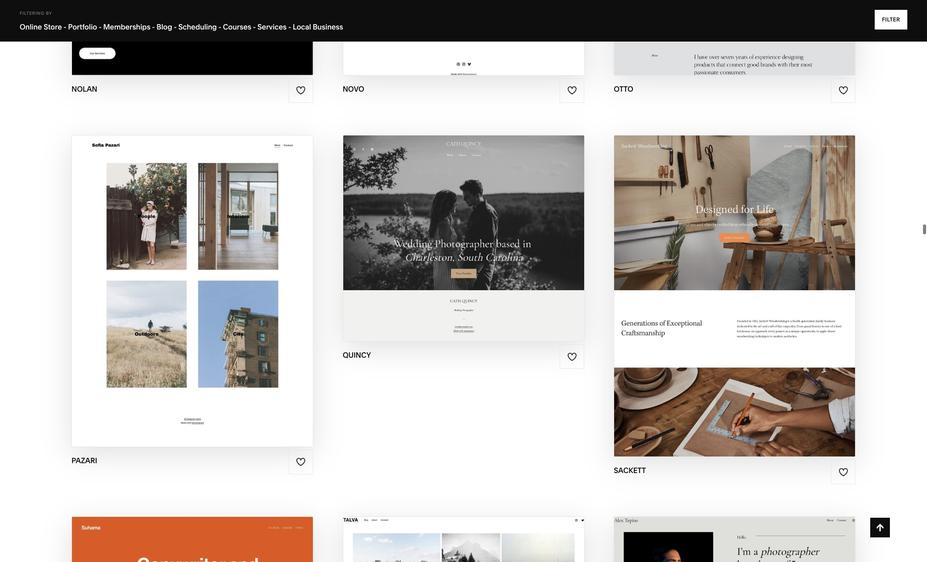 Task type: locate. For each thing, give the bounding box(es) containing it.
0 vertical spatial pazari
[[199, 274, 231, 284]]

add nolan to your favorites list image
[[296, 86, 306, 95]]

quincy inside button
[[469, 221, 504, 231]]

pazari inside button
[[199, 274, 231, 284]]

pazari
[[199, 274, 231, 284], [197, 291, 229, 301], [72, 456, 97, 465]]

back to top image
[[876, 523, 886, 533]]

1 horizontal spatial with
[[444, 221, 467, 231]]

- right store
[[64, 22, 66, 31]]

preview quincy link
[[426, 231, 502, 256]]

2 vertical spatial quincy
[[343, 351, 371, 360]]

preview down the start with quincy
[[426, 238, 465, 249]]

with
[[444, 221, 467, 231], [174, 274, 197, 284], [713, 278, 736, 289]]

services
[[258, 22, 287, 31]]

0 vertical spatial sackett
[[738, 278, 777, 289]]

- left the blog
[[152, 22, 155, 31]]

start with pazari
[[145, 274, 231, 284]]

0 horizontal spatial with
[[174, 274, 197, 284]]

sackett inside button
[[738, 278, 777, 289]]

- right the blog
[[174, 22, 177, 31]]

0 vertical spatial preview
[[426, 238, 465, 249]]

-
[[64, 22, 66, 31], [99, 22, 102, 31], [152, 22, 155, 31], [174, 22, 177, 31], [219, 22, 221, 31], [253, 22, 256, 31], [289, 22, 291, 31]]

start with quincy
[[415, 221, 504, 231]]

2 horizontal spatial with
[[713, 278, 736, 289]]

otto
[[614, 84, 634, 93]]

1 vertical spatial sackett
[[614, 466, 646, 475]]

1 vertical spatial quincy
[[467, 238, 502, 249]]

7 - from the left
[[289, 22, 291, 31]]

with inside button
[[444, 221, 467, 231]]

1 vertical spatial preview
[[156, 291, 195, 301]]

novo image
[[343, 0, 584, 75]]

0 vertical spatial quincy
[[469, 221, 504, 231]]

start inside button
[[415, 221, 442, 231]]

preview
[[426, 238, 465, 249], [156, 291, 195, 301]]

preview down start with pazari on the left of the page
[[156, 291, 195, 301]]

with for quincy
[[444, 221, 467, 231]]

- right courses
[[253, 22, 256, 31]]

online store - portfolio - memberships - blog - scheduling - courses - services - local business
[[20, 22, 343, 31]]

preview for preview pazari
[[156, 291, 195, 301]]

1 horizontal spatial start
[[415, 221, 442, 231]]

0 horizontal spatial sackett
[[614, 466, 646, 475]]

tepito image
[[615, 517, 856, 562]]

blog
[[157, 22, 172, 31]]

1 horizontal spatial preview
[[426, 238, 465, 249]]

add quincy to your favorites list image
[[568, 352, 577, 362]]

1 horizontal spatial sackett
[[738, 278, 777, 289]]

start
[[415, 221, 442, 231], [145, 274, 172, 284], [684, 278, 711, 289]]

quincy image
[[343, 136, 584, 341]]

quincy
[[469, 221, 504, 231], [467, 238, 502, 249], [343, 351, 371, 360]]

0 horizontal spatial start
[[145, 274, 172, 284]]

4 - from the left
[[174, 22, 177, 31]]

3 - from the left
[[152, 22, 155, 31]]

- left courses
[[219, 22, 221, 31]]

- left local on the left top
[[289, 22, 291, 31]]

- right 'portfolio'
[[99, 22, 102, 31]]

sackett
[[738, 278, 777, 289], [614, 466, 646, 475]]

0 horizontal spatial preview
[[156, 291, 195, 301]]

preview pazari link
[[156, 284, 229, 309]]

nolan
[[72, 84, 97, 93]]

start for preview quincy
[[415, 221, 442, 231]]



Task type: describe. For each thing, give the bounding box(es) containing it.
pazari image
[[72, 136, 313, 447]]

filtering
[[20, 11, 44, 16]]

preview quincy
[[426, 238, 502, 249]]

add otto to your favorites list image
[[839, 86, 849, 95]]

with for pazari
[[174, 274, 197, 284]]

6 - from the left
[[253, 22, 256, 31]]

preview pazari
[[156, 291, 229, 301]]

5 - from the left
[[219, 22, 221, 31]]

talva image
[[343, 517, 584, 562]]

novo
[[343, 84, 365, 93]]

store
[[44, 22, 62, 31]]

memberships
[[103, 22, 151, 31]]

portfolio
[[68, 22, 97, 31]]

add pazari to your favorites list image
[[296, 457, 306, 467]]

otto image
[[615, 0, 856, 75]]

by
[[46, 11, 52, 16]]

add novo to your favorites list image
[[568, 86, 577, 95]]

start with pazari button
[[145, 267, 240, 291]]

scheduling
[[178, 22, 217, 31]]

add sackett to your favorites list image
[[839, 467, 849, 477]]

filtering by
[[20, 11, 52, 16]]

2 vertical spatial pazari
[[72, 456, 97, 465]]

2 horizontal spatial start
[[684, 278, 711, 289]]

start for preview pazari
[[145, 274, 172, 284]]

filter
[[883, 16, 901, 23]]

online
[[20, 22, 42, 31]]

nolan image
[[72, 0, 313, 75]]

suhama image
[[72, 517, 313, 562]]

preview for preview quincy
[[426, 238, 465, 249]]

business
[[313, 22, 343, 31]]

start with sackett
[[684, 278, 777, 289]]

2 - from the left
[[99, 22, 102, 31]]

start with quincy button
[[415, 214, 513, 238]]

sackett image
[[615, 136, 856, 457]]

filter button
[[876, 10, 908, 30]]

1 - from the left
[[64, 22, 66, 31]]

local
[[293, 22, 311, 31]]

courses
[[223, 22, 252, 31]]

1 vertical spatial pazari
[[197, 291, 229, 301]]

start with sackett button
[[684, 272, 787, 296]]



Task type: vqa. For each thing, say whether or not it's contained in the screenshot.
bottom of
no



